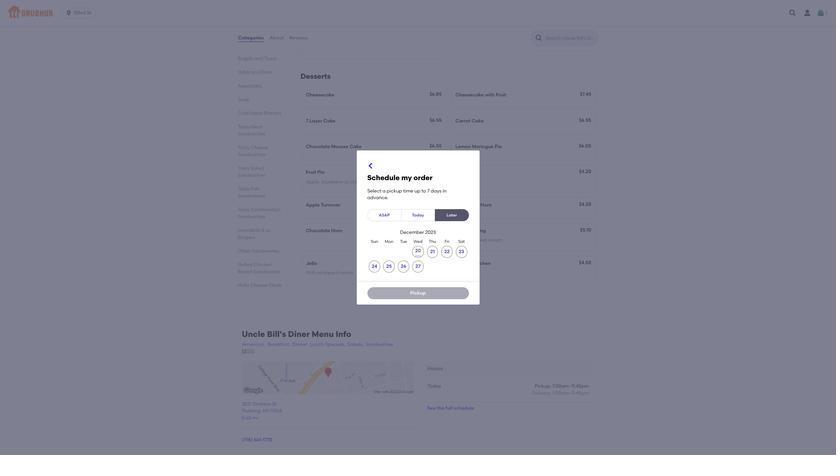 Task type: vqa. For each thing, say whether or not it's contained in the screenshot.
Tasty associated with Tasty Meat Sandwiches
yes



Task type: locate. For each thing, give the bounding box(es) containing it.
menu
[[312, 329, 334, 339]]

turnover
[[321, 202, 341, 208]]

apple turnover
[[306, 202, 341, 208]]

$6.55
[[430, 117, 442, 123], [579, 117, 592, 123], [430, 143, 442, 149]]

tasty for tasty meat sandwiches
[[238, 124, 250, 130]]

7 right to
[[427, 188, 430, 194]]

4 tasty from the top
[[238, 186, 250, 192]]

1 vertical spatial with
[[306, 270, 316, 276]]

1 vertical spatial salad
[[251, 165, 264, 171]]

0 vertical spatial and
[[254, 56, 263, 61]]

bill's
[[267, 329, 286, 339]]

1 horizontal spatial cake
[[350, 144, 362, 150]]

american, button
[[242, 341, 266, 349]]

appetizers
[[238, 83, 262, 89]]

1 7:00am–11:45pm from the top
[[553, 384, 589, 389]]

1 vertical spatial fruit
[[306, 170, 316, 175]]

main navigation navigation
[[0, 0, 836, 26]]

the for see
[[437, 406, 445, 411]]

pickup
[[387, 188, 402, 194]]

0 horizontal spatial cheesecake
[[306, 92, 335, 98]]

today down the hours
[[428, 384, 441, 389]]

today up december 2023
[[412, 213, 424, 218]]

salad for tasty
[[251, 165, 264, 171]]

0 vertical spatial horn
[[481, 202, 492, 208]]

st up 11354
[[272, 402, 277, 407]]

with whipped cream. down "jello"
[[306, 270, 354, 276]]

1 vertical spatial cream.
[[338, 270, 354, 276]]

0 horizontal spatial cake
[[323, 118, 336, 124]]

salad for cold
[[250, 110, 263, 116]]

diner
[[288, 329, 310, 339]]

0 vertical spatial fruit
[[496, 92, 506, 98]]

$6.55 for carrot cake
[[579, 117, 592, 123]]

mousse
[[331, 144, 349, 150]]

a
[[383, 188, 386, 194]]

schedule
[[367, 174, 400, 182]]

chocolate for chocolate horn
[[306, 228, 330, 234]]

soup
[[238, 97, 250, 102]]

toast up ends
[[264, 56, 277, 61]]

and for toast
[[254, 56, 263, 61]]

cheesecake
[[306, 92, 335, 98], [456, 92, 484, 98]]

3 tasty from the top
[[238, 165, 250, 171]]

$6.00
[[579, 143, 592, 149]]

cake for 7 layer cake
[[323, 118, 336, 124]]

cheese inside tasty cheese sandwiches
[[251, 145, 268, 150]]

0 horizontal spatial pie
[[318, 170, 325, 175]]

cream. up hamantaschen
[[488, 238, 504, 243]]

tasty inside tasty meat sandwiches
[[238, 124, 250, 130]]

fruit right with
[[496, 92, 506, 98]]

tasty left fish
[[238, 186, 250, 192]]

salad right cold at the top left
[[250, 110, 263, 116]]

0 horizontal spatial 7
[[306, 118, 308, 124]]

cake right layer
[[323, 118, 336, 124]]

philly
[[238, 283, 250, 288]]

0 horizontal spatial today
[[412, 213, 424, 218]]

0 vertical spatial toast
[[255, 28, 267, 34]]

tasty inside tasty cheese sandwiches
[[238, 145, 250, 150]]

tasty inside tasty salad sandwiches
[[238, 165, 250, 171]]

7:00am–11:45pm right pickup:
[[553, 384, 589, 389]]

salad down tasty cheese sandwiches
[[251, 165, 264, 171]]

salad inside tasty salad sandwiches
[[251, 165, 264, 171]]

0 horizontal spatial st
[[87, 10, 91, 16]]

123rd st button
[[61, 8, 98, 18]]

full
[[446, 406, 453, 411]]

$6.55 up $6.00
[[579, 117, 592, 123]]

with whipped cream. down "pudding" at the right of the page
[[456, 238, 504, 243]]

1 vertical spatial cheese
[[251, 283, 268, 288]]

Search Uncle Bill's Diner search field
[[545, 35, 596, 41]]

toast down griddle
[[255, 28, 267, 34]]

cake right mousse
[[350, 144, 362, 150]]

$6.55 for 7 layer cake
[[430, 117, 442, 123]]

hamantaschen
[[456, 261, 491, 266]]

1 horizontal spatial horn
[[481, 202, 492, 208]]

time
[[403, 188, 414, 194]]

st
[[87, 10, 91, 16], [272, 402, 277, 407]]

1 vertical spatial with whipped cream.
[[306, 270, 354, 276]]

chocolate mousse cake
[[306, 144, 362, 150]]

american,
[[242, 342, 266, 348]]

0 vertical spatial today
[[412, 213, 424, 218]]

from
[[238, 21, 250, 27]]

0 vertical spatial $4.20
[[579, 169, 592, 175]]

2 vertical spatial $4.20
[[430, 227, 442, 233]]

$4.20 up $5.10
[[579, 202, 592, 207]]

today
[[412, 213, 424, 218], [428, 384, 441, 389]]

0 vertical spatial 7
[[306, 118, 308, 124]]

0 horizontal spatial cream.
[[338, 270, 354, 276]]

today button
[[401, 210, 435, 222]]

7:00am–11:45pm right delivery:
[[553, 391, 589, 396]]

whipped for rice pudding
[[467, 238, 487, 243]]

1 vertical spatial st
[[272, 402, 277, 407]]

sandwiches up tasty salad sandwiches
[[238, 152, 265, 157]]

svg image inside 123rd st button
[[65, 10, 72, 16]]

2 chocolate from the top
[[306, 228, 330, 234]]

to
[[422, 188, 426, 194]]

cheese down tasty meat sandwiches
[[251, 145, 268, 150]]

chocolate left mousse
[[306, 144, 330, 150]]

123rd
[[73, 10, 86, 16]]

0 vertical spatial whipped
[[467, 238, 487, 243]]

other sandwiches
[[238, 248, 279, 254]]

$4.50
[[579, 260, 592, 266]]

in
[[443, 188, 447, 194]]

horn down turnover
[[331, 228, 342, 234]]

1 cheesecake from the left
[[306, 92, 335, 98]]

1 vertical spatial 7
[[427, 188, 430, 194]]

and
[[254, 56, 263, 61], [251, 69, 260, 75]]

cream. left the 24 button
[[338, 270, 354, 276]]

0 horizontal spatial with whipped cream.
[[306, 270, 354, 276]]

0 vertical spatial 7:00am–11:45pm
[[553, 384, 589, 389]]

and for ends
[[251, 69, 260, 75]]

st right 123rd
[[87, 10, 91, 16]]

sandwiches
[[238, 131, 265, 137], [238, 152, 265, 157], [238, 172, 265, 178], [238, 193, 265, 199], [238, 214, 265, 220], [252, 248, 279, 254], [254, 269, 281, 275], [366, 342, 393, 348]]

and right bagels
[[254, 56, 263, 61]]

1 vertical spatial chocolate
[[306, 228, 330, 234]]

cheese right philly
[[251, 283, 268, 288]]

1 horizontal spatial st
[[272, 402, 277, 407]]

1 horizontal spatial whipped
[[467, 238, 487, 243]]

ny
[[263, 408, 269, 414]]

with whipped cream.
[[456, 238, 504, 243], [306, 270, 354, 276]]

lunch specials, button
[[310, 341, 346, 349]]

0 horizontal spatial horn
[[331, 228, 342, 234]]

svg image
[[789, 9, 797, 17], [817, 9, 825, 17], [65, 10, 72, 16], [367, 162, 375, 170]]

cinnamon horn
[[456, 202, 492, 208]]

december 2023
[[400, 230, 436, 236]]

3017 stratton st flushing , ny 11354 0.60 mi
[[242, 402, 282, 421]]

chocolate down the apple
[[306, 228, 330, 234]]

1 vertical spatial 7:00am–11:45pm
[[553, 391, 589, 396]]

ends
[[261, 69, 272, 75]]

desserts
[[301, 72, 331, 81]]

categories button
[[238, 26, 264, 50]]

wed
[[414, 239, 423, 244]]

meat
[[251, 124, 263, 130]]

$4.20 down $6.00
[[579, 169, 592, 175]]

sandwiches inside tasty cheese sandwiches
[[238, 152, 265, 157]]

0 vertical spatial chocolate
[[306, 144, 330, 150]]

1 horizontal spatial with whipped cream.
[[456, 238, 504, 243]]

1 vertical spatial whipped
[[318, 270, 337, 276]]

tasty inside tasty combination sandwiches
[[238, 207, 250, 213]]

cream. for rice pudding
[[488, 238, 504, 243]]

0 vertical spatial with whipped cream.
[[456, 238, 504, 243]]

the inside button
[[437, 406, 445, 411]]

1 vertical spatial toast
[[264, 56, 277, 61]]

0 vertical spatial pie
[[495, 144, 502, 150]]

asap
[[379, 213, 390, 218]]

$5.10
[[580, 227, 592, 233]]

1 vertical spatial $4.20
[[579, 202, 592, 207]]

cheesecake down desserts on the left of the page
[[306, 92, 335, 98]]

0 vertical spatial st
[[87, 10, 91, 16]]

toast
[[255, 28, 267, 34], [264, 56, 277, 61]]

$6.55 down $6.85
[[430, 117, 442, 123]]

dishes
[[251, 42, 266, 48]]

$4.20
[[579, 169, 592, 175], [579, 202, 592, 207], [430, 227, 442, 233]]

0 vertical spatial salad
[[250, 110, 263, 116]]

sandwiches right salads,
[[366, 342, 393, 348]]

1 horizontal spatial cream.
[[488, 238, 504, 243]]

info
[[336, 329, 351, 339]]

banana
[[306, 43, 324, 48]]

pie up apple,
[[318, 170, 325, 175]]

sat
[[458, 239, 465, 244]]

and left ends
[[251, 69, 260, 75]]

$$$$$
[[242, 349, 255, 355]]

my
[[402, 174, 412, 182]]

split
[[325, 43, 336, 48]]

lemon meringue pie
[[456, 144, 502, 150]]

cake right carrot
[[472, 118, 484, 124]]

7 left layer
[[306, 118, 308, 124]]

pie right "meringue"
[[495, 144, 502, 150]]

0 horizontal spatial the
[[251, 21, 258, 27]]

tasty for tasty fish sandwiches
[[238, 186, 250, 192]]

27 button
[[413, 261, 424, 273]]

tasty left meat
[[238, 124, 250, 130]]

1 horizontal spatial pie
[[495, 144, 502, 150]]

see the full schedule
[[428, 406, 475, 411]]

2 tasty from the top
[[238, 145, 250, 150]]

7
[[306, 118, 308, 124], [427, 188, 430, 194]]

1 vertical spatial horn
[[331, 228, 342, 234]]

the inside from the griddle french toast
[[251, 21, 258, 27]]

tasty fish sandwiches
[[238, 186, 265, 199]]

0 vertical spatial cheese
[[251, 145, 268, 150]]

cell
[[411, 246, 425, 258]]

salads, button
[[347, 341, 364, 349]]

chocolate for chocolate mousse cake
[[306, 144, 330, 150]]

25
[[386, 264, 392, 269]]

(718) 661-1770
[[242, 437, 272, 443]]

cheesecake for cheesecake
[[306, 92, 335, 98]]

0 vertical spatial cream.
[[488, 238, 504, 243]]

5 tasty from the top
[[238, 207, 250, 213]]

chocolate horn
[[306, 228, 342, 234]]

0 horizontal spatial fruit
[[306, 170, 316, 175]]

0 horizontal spatial with
[[306, 270, 316, 276]]

sandwiches down chicken
[[254, 269, 281, 275]]

tasty cheese sandwiches
[[238, 145, 268, 157]]

search icon image
[[535, 34, 543, 42]]

tasty for tasty salad sandwiches
[[238, 165, 250, 171]]

1 horizontal spatial fruit
[[496, 92, 506, 98]]

the for from
[[251, 21, 258, 27]]

the right "from"
[[251, 21, 258, 27]]

sandwiches up the "incredible"
[[238, 214, 265, 220]]

cheese
[[251, 145, 268, 150], [251, 283, 268, 288]]

1 vertical spatial and
[[251, 69, 260, 75]]

with down "jello"
[[306, 270, 316, 276]]

tasty down tasty fish sandwiches
[[238, 207, 250, 213]]

horn for chocolate horn
[[331, 228, 342, 234]]

$6.55 left lemon
[[430, 143, 442, 149]]

1 horizontal spatial today
[[428, 384, 441, 389]]

$4.20 up thu
[[430, 227, 442, 233]]

1 horizontal spatial with
[[456, 238, 466, 243]]

tasty down tasty meat sandwiches
[[238, 145, 250, 150]]

11354
[[270, 408, 282, 414]]

0 horizontal spatial whipped
[[318, 270, 337, 276]]

8
[[262, 228, 264, 233]]

1 horizontal spatial cheesecake
[[456, 92, 484, 98]]

1 vertical spatial pie
[[318, 170, 325, 175]]

with down rice
[[456, 238, 466, 243]]

cherry.
[[350, 179, 366, 185]]

1 vertical spatial the
[[437, 406, 445, 411]]

1 horizontal spatial 7
[[427, 188, 430, 194]]

reviews
[[289, 35, 308, 41]]

fish
[[251, 186, 260, 192]]

0 vertical spatial with
[[456, 238, 466, 243]]

1 horizontal spatial the
[[437, 406, 445, 411]]

horn right the cinnamon
[[481, 202, 492, 208]]

25 button
[[383, 261, 395, 273]]

hours
[[428, 366, 443, 372]]

2 cheesecake from the left
[[456, 92, 484, 98]]

horn for cinnamon horn
[[481, 202, 492, 208]]

cheesecake left with
[[456, 92, 484, 98]]

(718)
[[242, 437, 253, 443]]

tasty combination sandwiches
[[238, 207, 281, 220]]

1 chocolate from the top
[[306, 144, 330, 150]]

the left full
[[437, 406, 445, 411]]

0 vertical spatial the
[[251, 21, 258, 27]]

tasty down tasty cheese sandwiches
[[238, 165, 250, 171]]

pickup:
[[535, 384, 551, 389]]

fruit up apple,
[[306, 170, 316, 175]]

1 tasty from the top
[[238, 124, 250, 130]]

tasty inside tasty fish sandwiches
[[238, 186, 250, 192]]

see
[[428, 406, 436, 411]]



Task type: describe. For each thing, give the bounding box(es) containing it.
toast inside from the griddle french toast
[[255, 28, 267, 34]]

thu
[[429, 239, 436, 244]]

from the griddle french toast
[[238, 21, 276, 34]]

st inside 3017 stratton st flushing , ny 11354 0.60 mi
[[272, 402, 277, 407]]

22 button
[[442, 246, 453, 258]]

tue
[[400, 239, 407, 244]]

with for jello
[[306, 270, 316, 276]]

661-
[[254, 437, 263, 443]]

advance.
[[367, 195, 389, 201]]

apple
[[306, 202, 320, 208]]

21 button
[[427, 246, 438, 258]]

with whipped cream. for rice pudding
[[456, 238, 504, 243]]

select
[[367, 188, 382, 194]]

categories
[[238, 35, 264, 41]]

pickup button
[[367, 288, 469, 300]]

flushing
[[242, 408, 261, 414]]

22
[[445, 249, 450, 255]]

1 vertical spatial today
[[428, 384, 441, 389]]

27
[[416, 264, 421, 269]]

grilled
[[238, 262, 253, 268]]

cream. for jello
[[338, 270, 354, 276]]

breakfast,
[[268, 342, 290, 348]]

$4.20 for cinnamon horn
[[579, 202, 592, 207]]

delivery:
[[532, 391, 551, 396]]

cheese for steak
[[251, 283, 268, 288]]

dinner, button
[[292, 341, 309, 349]]

23 button
[[456, 246, 467, 258]]

breast
[[238, 269, 252, 275]]

$7.45
[[580, 92, 592, 97]]

today inside today button
[[412, 213, 424, 218]]

incredible
[[238, 228, 261, 233]]

other
[[238, 248, 251, 254]]

fruit pie
[[306, 170, 325, 175]]

griddle
[[259, 21, 276, 27]]

2 7:00am–11:45pm from the top
[[553, 391, 589, 396]]

with for rice pudding
[[456, 238, 466, 243]]

26 button
[[398, 261, 409, 273]]

whipped for jello
[[318, 270, 337, 276]]

$4.20 for chocolate horn
[[430, 227, 442, 233]]

svg image inside 3 "button"
[[817, 9, 825, 17]]

tasty for tasty cheese sandwiches
[[238, 145, 250, 150]]

cold
[[238, 110, 249, 116]]

specials,
[[325, 342, 345, 348]]

cinnamon
[[456, 202, 480, 208]]

uncle
[[242, 329, 265, 339]]

breakfast, button
[[267, 341, 291, 349]]

meringue
[[472, 144, 494, 150]]

2023
[[425, 230, 436, 236]]

cheesecake for cheesecake with fruit
[[456, 92, 484, 98]]

(718) 661-1770 button
[[242, 437, 272, 444]]

$4.20 for linzer tart
[[579, 169, 592, 175]]

reviews button
[[289, 26, 308, 50]]

tart
[[470, 170, 479, 175]]

cold salad platters
[[238, 110, 282, 116]]

st inside 123rd st button
[[87, 10, 91, 16]]

24 button
[[369, 261, 380, 273]]

7 inside select a pickup time up to 7 days in advance.
[[427, 188, 430, 194]]

sandwiches inside grilled chicken breast sandwiches
[[254, 269, 281, 275]]

3 button
[[817, 7, 828, 19]]

7 layer cake
[[306, 118, 336, 124]]

chicken
[[254, 262, 272, 268]]

cheese for sandwiches
[[251, 145, 268, 150]]

sandwiches up fish
[[238, 172, 265, 178]]

$6.85
[[430, 92, 442, 97]]

lemon
[[456, 144, 471, 150]]

odds and ends
[[238, 69, 272, 75]]

2 horizontal spatial cake
[[472, 118, 484, 124]]

about button
[[269, 26, 284, 50]]

rice pudding
[[456, 228, 486, 234]]

french
[[238, 28, 253, 34]]

up
[[415, 188, 421, 194]]

sun
[[371, 239, 378, 244]]

23
[[459, 249, 464, 255]]

schedule
[[454, 406, 475, 411]]

123rd st
[[73, 10, 91, 16]]

linzer
[[456, 170, 469, 175]]

26
[[401, 264, 406, 269]]

3017
[[242, 402, 252, 407]]

later button
[[435, 210, 469, 222]]

mi
[[253, 415, 258, 421]]

salads,
[[347, 342, 364, 348]]

dairy
[[238, 42, 250, 48]]

incredible 8 oz. burgers
[[238, 228, 272, 240]]

sandwiches down meat
[[238, 131, 265, 137]]

platters
[[264, 110, 282, 116]]

lunch
[[310, 342, 324, 348]]

tasty for tasty combination sandwiches
[[238, 207, 250, 213]]

sandwiches down fish
[[238, 193, 265, 199]]

grilled chicken breast sandwiches
[[238, 262, 281, 275]]

with
[[485, 92, 495, 98]]

tasty salad sandwiches
[[238, 165, 265, 178]]

layer
[[310, 118, 322, 124]]

banana split
[[306, 43, 336, 48]]

sandwiches inside uncle bill's diner menu info american, breakfast, dinner, lunch specials, salads, sandwiches $$$$$
[[366, 342, 393, 348]]

cake for chocolate mousse cake
[[350, 144, 362, 150]]

days
[[431, 188, 442, 194]]

with whipped cream. for jello
[[306, 270, 354, 276]]

sandwiches up chicken
[[252, 248, 279, 254]]

banana split button
[[302, 38, 446, 59]]

sandwiches inside tasty combination sandwiches
[[238, 214, 265, 220]]

oz.
[[266, 228, 272, 233]]



